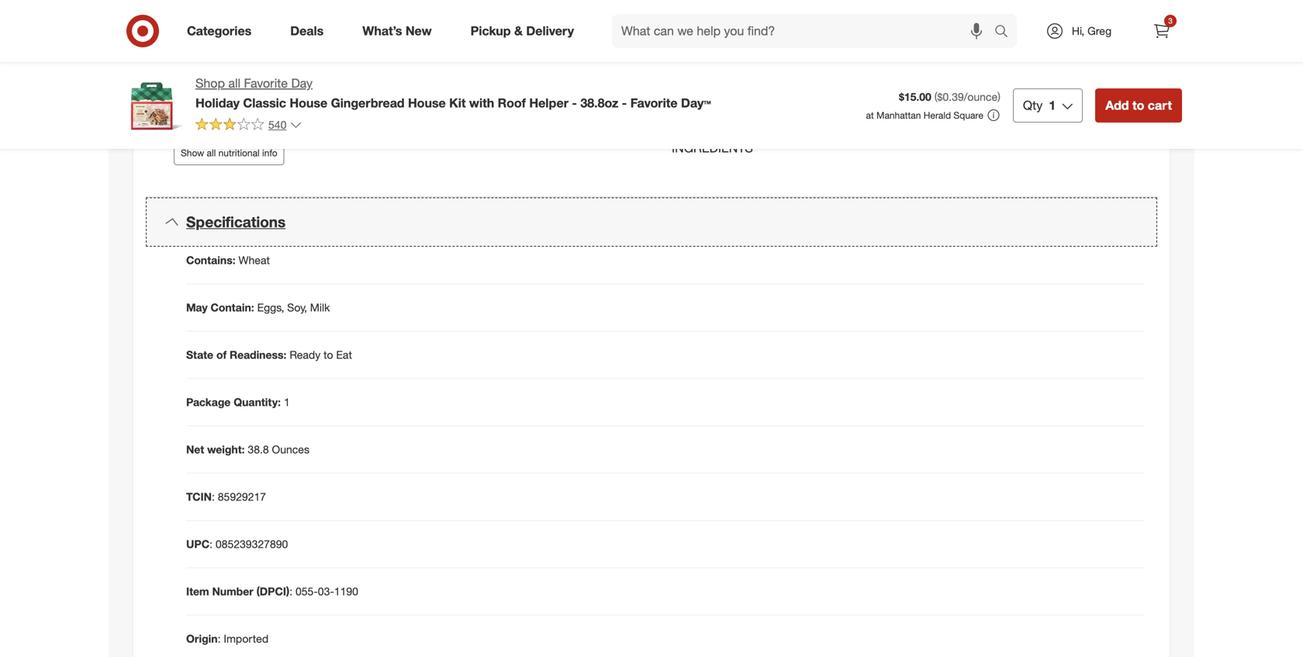 Task type: locate. For each thing, give the bounding box(es) containing it.
0 horizontal spatial 15
[[243, 48, 257, 63]]

2 - from the left
[[622, 95, 627, 110]]

(dpci)
[[257, 585, 290, 599]]

house left kit
[[408, 95, 446, 110]]

a
[[811, 123, 819, 138]]

all inside shop all favorite day holiday classic house gingerbread house kit with roof helper - 38.8oz - favorite day™
[[228, 76, 241, 91]]

allergens
[[672, 82, 727, 97]]

milk
[[310, 301, 330, 315]]

all
[[228, 76, 241, 91], [207, 147, 216, 159]]

15 up classic
[[285, 76, 298, 91]]

540 link
[[196, 117, 302, 135]]

38.8oz
[[581, 95, 619, 110]]

qty
[[1023, 98, 1043, 113]]

quantity:
[[234, 396, 281, 409]]

add to cart button
[[1096, 88, 1182, 123]]

contains:
[[186, 254, 236, 267]]

& inside "allergens & warnings: choking warning not recommended for small children, contains wheat processed in a facility that also handles egg, milk and soy ingredients"
[[731, 82, 739, 97]]

0 horizontal spatial house
[[290, 95, 328, 110]]

item number (dpci) : 055-03-1190
[[186, 585, 358, 599]]

to inside button
[[1133, 98, 1145, 113]]

all right "show"
[[207, 147, 216, 159]]

small
[[952, 105, 993, 120]]

ingredients
[[672, 140, 753, 155]]

$0.39
[[938, 90, 964, 104]]

1 house from the left
[[290, 95, 328, 110]]

to
[[1133, 98, 1145, 113], [324, 348, 333, 362]]

dietary fiber
[[198, 20, 274, 35]]

upc : 085239327890
[[186, 538, 288, 551]]

What can we help you find? suggestions appear below search field
[[612, 14, 999, 48]]

: for 85929217
[[212, 490, 215, 504]]

show
[[181, 147, 204, 159]]

1
[[1049, 98, 1056, 113], [244, 104, 251, 119], [284, 396, 290, 409]]

in
[[795, 123, 808, 138]]

0 vertical spatial 15
[[243, 48, 257, 63]]

: left "imported"
[[218, 632, 221, 646]]

1 horizontal spatial -
[[622, 95, 627, 110]]

readiness:
[[230, 348, 287, 362]]

0 horizontal spatial 1
[[244, 104, 251, 119]]

1 horizontal spatial 15
[[285, 76, 298, 91]]

1 vertical spatial favorite
[[631, 95, 678, 110]]

(
[[935, 90, 938, 104]]

holiday
[[196, 95, 240, 110]]

all for shop
[[228, 76, 241, 91]]

0%
[[616, 20, 635, 35]]

favorite up classic
[[244, 76, 288, 91]]

0 vertical spatial to
[[1133, 98, 1145, 113]]

0 vertical spatial all
[[228, 76, 241, 91]]

0 horizontal spatial all
[[207, 147, 216, 159]]

:
[[212, 490, 215, 504], [210, 538, 213, 551], [290, 585, 293, 599], [218, 632, 221, 646]]

tcin
[[186, 490, 212, 504]]

0 vertical spatial favorite
[[244, 76, 288, 91]]

1190
[[334, 585, 358, 599]]

eat
[[336, 348, 352, 362]]

sugars 15 g
[[198, 48, 264, 63]]

$15.00 ( $0.39 /ounce )
[[899, 90, 1001, 104]]

1 vertical spatial 15
[[285, 76, 298, 91]]

- left 38.8oz
[[572, 95, 577, 110]]

nutritional
[[218, 147, 260, 159]]

warning
[[733, 105, 791, 120]]

0 horizontal spatial &
[[514, 23, 523, 38]]

greg
[[1088, 24, 1112, 38]]

manhattan
[[877, 109, 921, 121]]

favorite left day™
[[631, 95, 678, 110]]

sugars up classic
[[239, 76, 281, 91]]

2 horizontal spatial 1
[[1049, 98, 1056, 113]]

all inside "button"
[[207, 147, 216, 159]]

g down fiber
[[257, 48, 264, 63]]

specifications button
[[146, 197, 1158, 247]]

540
[[268, 118, 287, 131]]

g right fiber
[[285, 20, 292, 35]]

1 horizontal spatial house
[[408, 95, 446, 110]]

& up the 'warning'
[[731, 82, 739, 97]]

not
[[794, 105, 819, 120]]

1 right quantity:
[[284, 396, 290, 409]]

may
[[186, 301, 208, 315]]

to left eat
[[324, 348, 333, 362]]

- right 38.8oz
[[622, 95, 627, 110]]

state of readiness: ready to eat
[[186, 348, 352, 362]]

item
[[186, 585, 209, 599]]

what's new
[[363, 23, 432, 38]]

: left 085239327890
[[210, 538, 213, 551]]

hi,
[[1072, 24, 1085, 38]]

sugars down categories
[[198, 48, 240, 63]]

hi, greg
[[1072, 24, 1112, 38]]

day™
[[681, 95, 711, 110]]

ready
[[290, 348, 321, 362]]

at manhattan herald square
[[866, 109, 984, 121]]

1 down added sugars 15 g
[[244, 104, 251, 119]]

3 link
[[1145, 14, 1179, 48]]

0 vertical spatial &
[[514, 23, 523, 38]]

1 horizontal spatial to
[[1133, 98, 1145, 113]]

0 horizontal spatial -
[[572, 95, 577, 110]]

0 horizontal spatial to
[[324, 348, 333, 362]]

all right shop
[[228, 76, 241, 91]]

1 horizontal spatial 1
[[284, 396, 290, 409]]

)
[[998, 90, 1001, 104]]

1 horizontal spatial all
[[228, 76, 241, 91]]

1 vertical spatial &
[[731, 82, 739, 97]]

categories link
[[174, 14, 271, 48]]

house down day
[[290, 95, 328, 110]]

origin : imported
[[186, 632, 269, 646]]

day
[[291, 76, 313, 91]]

1 horizontal spatial &
[[731, 82, 739, 97]]

warnings:
[[743, 82, 801, 97]]

1 vertical spatial all
[[207, 147, 216, 159]]

1 horizontal spatial favorite
[[631, 95, 678, 110]]

search
[[988, 25, 1025, 40]]

15 up added sugars 15 g
[[243, 48, 257, 63]]

sugars
[[198, 48, 240, 63], [239, 76, 281, 91]]

1 right qty
[[1049, 98, 1056, 113]]

favorite
[[244, 76, 288, 91], [631, 95, 678, 110]]

15
[[243, 48, 257, 63], [285, 76, 298, 91]]

wheat
[[239, 254, 270, 267]]

at
[[866, 109, 874, 121]]

to right add
[[1133, 98, 1145, 113]]

: left 85929217
[[212, 490, 215, 504]]

contain:
[[211, 301, 254, 315]]

g
[[285, 20, 292, 35], [257, 48, 264, 63], [298, 76, 306, 91], [251, 104, 258, 119]]

2 house from the left
[[408, 95, 446, 110]]

package quantity: 1
[[186, 396, 290, 409]]

& right pickup
[[514, 23, 523, 38]]

03-
[[318, 585, 334, 599]]

& for warnings:
[[731, 82, 739, 97]]

contains: wheat
[[186, 254, 270, 267]]



Task type: describe. For each thing, give the bounding box(es) containing it.
& for delivery
[[514, 23, 523, 38]]

kit
[[449, 95, 466, 110]]

choking
[[672, 105, 729, 120]]

1 for qty 1
[[1049, 98, 1056, 113]]

contains
[[1065, 105, 1126, 120]]

with
[[469, 95, 494, 110]]

and
[[1073, 123, 1099, 138]]

herald
[[924, 109, 951, 121]]

eggs,
[[257, 301, 284, 315]]

square
[[954, 109, 984, 121]]

dietary
[[198, 20, 241, 35]]

85929217
[[218, 490, 266, 504]]

specifications
[[186, 213, 286, 231]]

weight:
[[207, 443, 245, 457]]

net
[[186, 443, 204, 457]]

also
[[911, 123, 944, 138]]

1 for protein 1 g
[[244, 104, 251, 119]]

0 vertical spatial sugars
[[198, 48, 240, 63]]

added sugars 15 g
[[198, 76, 306, 91]]

gingerbread
[[331, 95, 405, 110]]

state
[[186, 348, 213, 362]]

protein
[[198, 104, 240, 119]]

085239327890
[[216, 538, 288, 551]]

facility
[[823, 123, 874, 138]]

g down deals
[[298, 76, 306, 91]]

package
[[186, 396, 231, 409]]

imported
[[224, 632, 269, 646]]

delivery
[[526, 23, 574, 38]]

add
[[1106, 98, 1129, 113]]

shop
[[196, 76, 225, 91]]

pickup
[[471, 23, 511, 38]]

new
[[406, 23, 432, 38]]

g left 540 at the left of the page
[[251, 104, 258, 119]]

children,
[[997, 105, 1061, 120]]

handles
[[947, 123, 1004, 138]]

processed
[[717, 123, 792, 138]]

deals
[[290, 23, 324, 38]]

3
[[1169, 16, 1173, 26]]

show all nutritional info
[[181, 147, 278, 159]]

shop all favorite day holiday classic house gingerbread house kit with roof helper - 38.8oz - favorite day™
[[196, 76, 711, 110]]

pickup & delivery link
[[458, 14, 594, 48]]

that
[[878, 123, 908, 138]]

origin
[[186, 632, 218, 646]]

added
[[198, 76, 236, 91]]

: for imported
[[218, 632, 221, 646]]

milk
[[1040, 123, 1070, 138]]

$15.00
[[899, 90, 932, 104]]

soy
[[1102, 123, 1127, 138]]

wheat
[[672, 123, 714, 138]]

number
[[212, 585, 253, 599]]

ounces
[[272, 443, 310, 457]]

may contain: eggs, soy, milk
[[186, 301, 330, 315]]

1 - from the left
[[572, 95, 577, 110]]

055-
[[296, 585, 318, 599]]

of
[[216, 348, 227, 362]]

net weight: 38.8 ounces
[[186, 443, 310, 457]]

qty 1
[[1023, 98, 1056, 113]]

deals link
[[277, 14, 343, 48]]

show all nutritional info button
[[174, 141, 284, 165]]

helper
[[529, 95, 569, 110]]

egg,
[[1008, 123, 1037, 138]]

38.8
[[248, 443, 269, 457]]

protein 1 g
[[198, 104, 258, 119]]

recommended
[[823, 105, 920, 120]]

fiber
[[244, 20, 274, 35]]

1 vertical spatial to
[[324, 348, 333, 362]]

classic
[[243, 95, 286, 110]]

cart
[[1148, 98, 1172, 113]]

0 horizontal spatial favorite
[[244, 76, 288, 91]]

categories
[[187, 23, 252, 38]]

image of holiday classic house gingerbread house kit with roof helper - 38.8oz - favorite day™ image
[[121, 74, 183, 137]]

roof
[[498, 95, 526, 110]]

tcin : 85929217
[[186, 490, 266, 504]]

soy,
[[287, 301, 307, 315]]

: for 085239327890
[[210, 538, 213, 551]]

pickup & delivery
[[471, 23, 574, 38]]

what's
[[363, 23, 402, 38]]

search button
[[988, 14, 1025, 51]]

1 vertical spatial sugars
[[239, 76, 281, 91]]

: left 055- on the bottom
[[290, 585, 293, 599]]

all for show
[[207, 147, 216, 159]]

add to cart
[[1106, 98, 1172, 113]]



Task type: vqa. For each thing, say whether or not it's contained in the screenshot.


